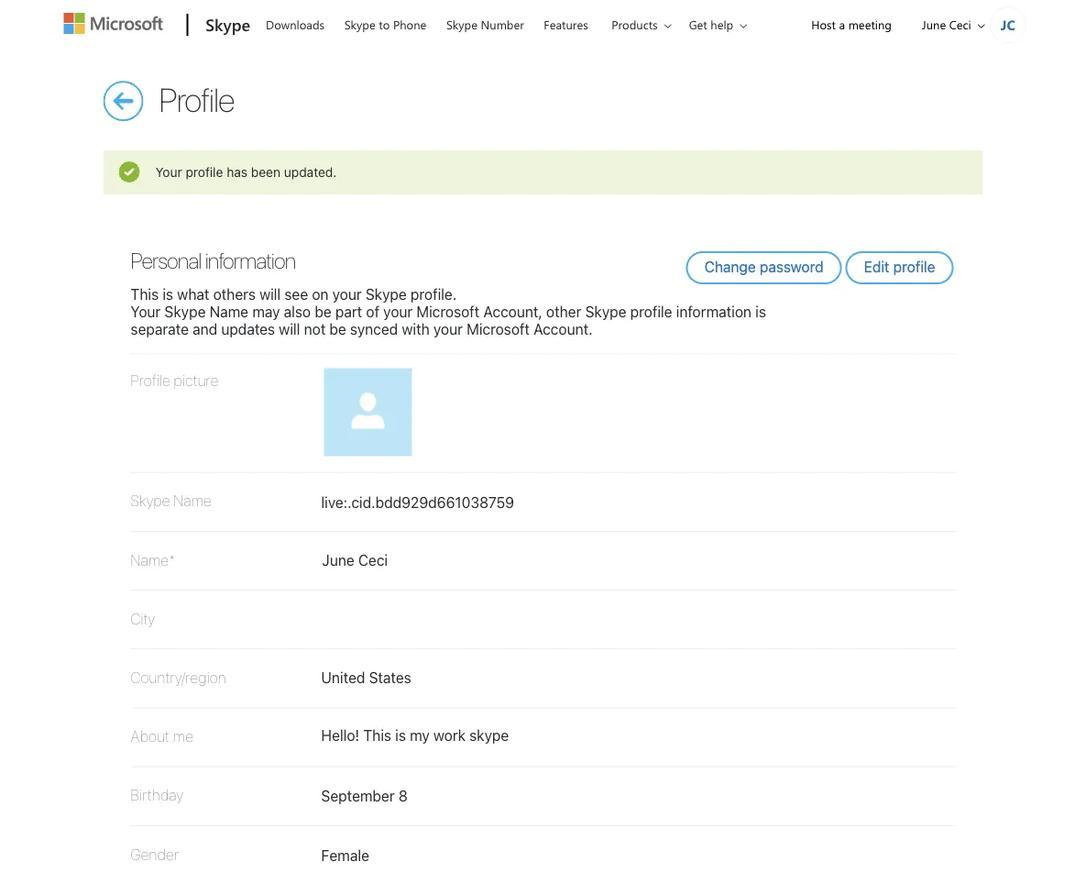 Task type: locate. For each thing, give the bounding box(es) containing it.
skype
[[206, 13, 250, 35], [345, 17, 376, 33], [447, 17, 478, 33], [366, 285, 407, 303], [165, 303, 206, 320], [586, 303, 627, 320], [131, 492, 170, 510]]

your
[[333, 285, 362, 303], [384, 303, 413, 320], [434, 320, 463, 338]]

0 horizontal spatial information
[[205, 248, 296, 273]]

edit profile button
[[846, 251, 954, 284]]

1 vertical spatial your
[[131, 303, 161, 320]]

1 vertical spatial this
[[364, 727, 392, 744]]

get help button
[[677, 1, 762, 48]]

your up with
[[384, 303, 413, 320]]

skype link
[[196, 1, 256, 50]]

about me
[[131, 728, 193, 745]]

about
[[131, 728, 170, 745]]

others
[[213, 285, 256, 303]]

this right hello!
[[364, 727, 392, 744]]

help
[[711, 17, 734, 33]]

will up may at the left
[[260, 285, 281, 303]]

microsoft down profile.
[[417, 303, 480, 320]]

me
[[173, 728, 193, 745]]

1 vertical spatial profile
[[131, 372, 170, 389]]

your up the separate
[[131, 303, 161, 320]]

2 horizontal spatial profile
[[894, 258, 936, 276]]

2 vertical spatial profile
[[631, 303, 673, 320]]

is left 'my'
[[395, 727, 406, 744]]

1 horizontal spatial information
[[677, 303, 752, 320]]

name*
[[131, 551, 176, 568]]

skype left number
[[447, 17, 478, 33]]

your profile has been updated.
[[155, 164, 337, 179]]

0 vertical spatial name
[[210, 303, 249, 320]]

will down also
[[279, 320, 300, 338]]

skype
[[470, 727, 509, 744]]

is down change password button
[[756, 303, 767, 320]]

0 vertical spatial profile
[[159, 79, 234, 118]]

name down 'others'
[[210, 303, 249, 320]]

change password button
[[687, 251, 843, 284]]

1 horizontal spatial this
[[364, 727, 392, 744]]

been
[[251, 164, 281, 179]]

work
[[434, 727, 466, 744]]

be down part
[[330, 320, 347, 338]]

hello! this is my work skype
[[321, 727, 509, 744]]

profile inside the edit profile button
[[894, 258, 936, 276]]

1 vertical spatial information
[[677, 303, 752, 320]]

features
[[544, 17, 589, 33]]

information up 'others'
[[205, 248, 296, 273]]

your left has
[[155, 164, 182, 179]]

september
[[321, 787, 395, 805]]

part
[[336, 303, 362, 320]]

profile right the other
[[631, 303, 673, 320]]

this
[[131, 285, 159, 303], [364, 727, 392, 744]]

profile for profile picture
[[131, 372, 170, 389]]

0 horizontal spatial your
[[333, 285, 362, 303]]

your right with
[[434, 320, 463, 338]]

this up the separate
[[131, 285, 159, 303]]

profile
[[186, 164, 223, 179], [894, 258, 936, 276], [631, 303, 673, 320]]

separate
[[131, 320, 189, 338]]

0 vertical spatial your
[[155, 164, 182, 179]]

profile left picture
[[131, 372, 170, 389]]

profile left has
[[186, 164, 223, 179]]

name up name* on the left bottom of the page
[[174, 492, 212, 510]]

picture
[[174, 372, 219, 389]]

information
[[205, 248, 296, 273], [677, 303, 752, 320]]

ceci
[[950, 17, 972, 33]]

account,
[[484, 303, 543, 320]]

skype name
[[131, 492, 212, 510]]

profile
[[159, 79, 234, 118], [131, 372, 170, 389]]

features link
[[536, 1, 597, 45]]

skype down what
[[165, 303, 206, 320]]

is
[[163, 285, 173, 303], [756, 303, 767, 320], [395, 727, 406, 744]]

be down on on the left
[[315, 303, 332, 320]]

1 vertical spatial profile
[[894, 258, 936, 276]]

is left what
[[163, 285, 173, 303]]

name inside this is what others will see on your skype profile. your skype name may also be part of your microsoft account, other skype profile information is separate and updates will not be synced with your microsoft account.
[[210, 303, 249, 320]]

microsoft
[[417, 303, 480, 320], [467, 320, 530, 338]]

microsoft image
[[64, 13, 163, 34]]

get help
[[689, 17, 734, 33]]

change password
[[705, 258, 824, 276]]

0 vertical spatial profile
[[186, 164, 223, 179]]

information down change at the right of page
[[677, 303, 752, 320]]

host a meeting link
[[796, 1, 908, 48]]

will
[[260, 285, 281, 303], [279, 320, 300, 338]]

june ceci
[[923, 17, 972, 33]]

this is what others will see on your skype profile. your skype name may also be part of your microsoft account, other skype profile information is separate and updates will not be synced with your microsoft account.
[[131, 285, 767, 338]]

updates
[[221, 320, 275, 338]]

0 vertical spatial will
[[260, 285, 281, 303]]

0 horizontal spatial profile
[[186, 164, 223, 179]]

skype to phone
[[345, 17, 427, 33]]

also
[[284, 303, 311, 320]]

your
[[155, 164, 182, 179], [131, 303, 161, 320]]

of
[[366, 303, 380, 320]]

jc
[[1001, 15, 1016, 33]]

name
[[210, 303, 249, 320], [174, 492, 212, 510]]

your up part
[[333, 285, 362, 303]]

1 horizontal spatial profile
[[631, 303, 673, 320]]

country/region
[[131, 669, 226, 686]]

profile right edit
[[894, 258, 936, 276]]

a
[[840, 17, 846, 33]]

skype up of
[[366, 285, 407, 303]]

0 vertical spatial this
[[131, 285, 159, 303]]

profile down skype link
[[159, 79, 234, 118]]

be
[[315, 303, 332, 320], [330, 320, 347, 338]]

0 horizontal spatial this
[[131, 285, 159, 303]]

synced
[[350, 320, 398, 338]]

edit
[[865, 258, 890, 276]]



Task type: vqa. For each thing, say whether or not it's contained in the screenshot.


Task type: describe. For each thing, give the bounding box(es) containing it.
other
[[547, 303, 582, 320]]

personal
[[131, 248, 201, 273]]

skype left "to"
[[345, 17, 376, 33]]

microsoft down account,
[[467, 320, 530, 338]]

downloads link
[[258, 1, 333, 45]]

birthday
[[131, 787, 184, 804]]

change
[[705, 258, 756, 276]]

1 horizontal spatial is
[[395, 727, 406, 744]]

united
[[321, 669, 365, 686]]

password
[[760, 258, 824, 276]]

updated.
[[284, 164, 337, 179]]

edit profile
[[865, 258, 936, 276]]

june
[[923, 17, 947, 33]]

with
[[402, 320, 430, 338]]

1 horizontal spatial your
[[384, 303, 413, 320]]

my
[[410, 727, 430, 744]]

1 vertical spatial name
[[174, 492, 212, 510]]

personal information
[[131, 248, 296, 273]]

host
[[812, 17, 836, 33]]

and
[[193, 320, 217, 338]]

profile for profile
[[159, 79, 234, 118]]

what
[[177, 285, 209, 303]]

your inside this is what others will see on your skype profile. your skype name may also be part of your microsoft account, other skype profile information is separate and updates will not be synced with your microsoft account.
[[131, 303, 161, 320]]

phone
[[393, 17, 427, 33]]

host a meeting
[[812, 17, 892, 33]]

skype number
[[447, 17, 524, 33]]

products button
[[600, 1, 687, 48]]

profile for edit
[[894, 258, 936, 276]]

skype number link
[[438, 1, 533, 45]]

number
[[481, 17, 524, 33]]

Name* text field
[[310, 546, 589, 569]]

female
[[321, 846, 369, 864]]

september 8
[[321, 787, 408, 805]]

live:.cid.bdd929d661038759
[[321, 494, 515, 511]]

city
[[131, 610, 155, 627]]

2 horizontal spatial is
[[756, 303, 767, 320]]

to
[[379, 17, 390, 33]]

on
[[312, 285, 329, 303]]

0 horizontal spatial is
[[163, 285, 173, 303]]

0 vertical spatial information
[[205, 248, 296, 273]]

8
[[399, 787, 408, 805]]

information inside this is what others will see on your skype profile. your skype name may also be part of your microsoft account, other skype profile information is separate and updates will not be synced with your microsoft account.
[[677, 303, 752, 320]]

profile for your
[[186, 164, 223, 179]]

has
[[227, 164, 248, 179]]

united states
[[321, 669, 412, 686]]

skype right the other
[[586, 303, 627, 320]]

may
[[252, 303, 280, 320]]

2 horizontal spatial your
[[434, 320, 463, 338]]

not
[[304, 320, 326, 338]]

skype to phone link
[[336, 1, 435, 45]]

gender
[[131, 845, 179, 863]]

meeting
[[849, 17, 892, 33]]

skype up name* on the left bottom of the page
[[131, 492, 170, 510]]

previous page image
[[103, 81, 786, 895]]

1 vertical spatial will
[[279, 320, 300, 338]]

states
[[369, 669, 412, 686]]

downloads
[[266, 17, 325, 33]]

products
[[612, 17, 658, 33]]

hello!
[[321, 727, 360, 744]]

skype left downloads
[[206, 13, 250, 35]]

account.
[[534, 320, 593, 338]]

profile.
[[411, 285, 457, 303]]

profile inside this is what others will see on your skype profile. your skype name may also be part of your microsoft account, other skype profile information is separate and updates will not be synced with your microsoft account.
[[631, 303, 673, 320]]

profile picture
[[131, 372, 219, 389]]

get
[[689, 17, 708, 33]]

this inside this is what others will see on your skype profile. your skype name may also be part of your microsoft account, other skype profile information is separate and updates will not be synced with your microsoft account.
[[131, 285, 159, 303]]

see
[[285, 285, 308, 303]]



